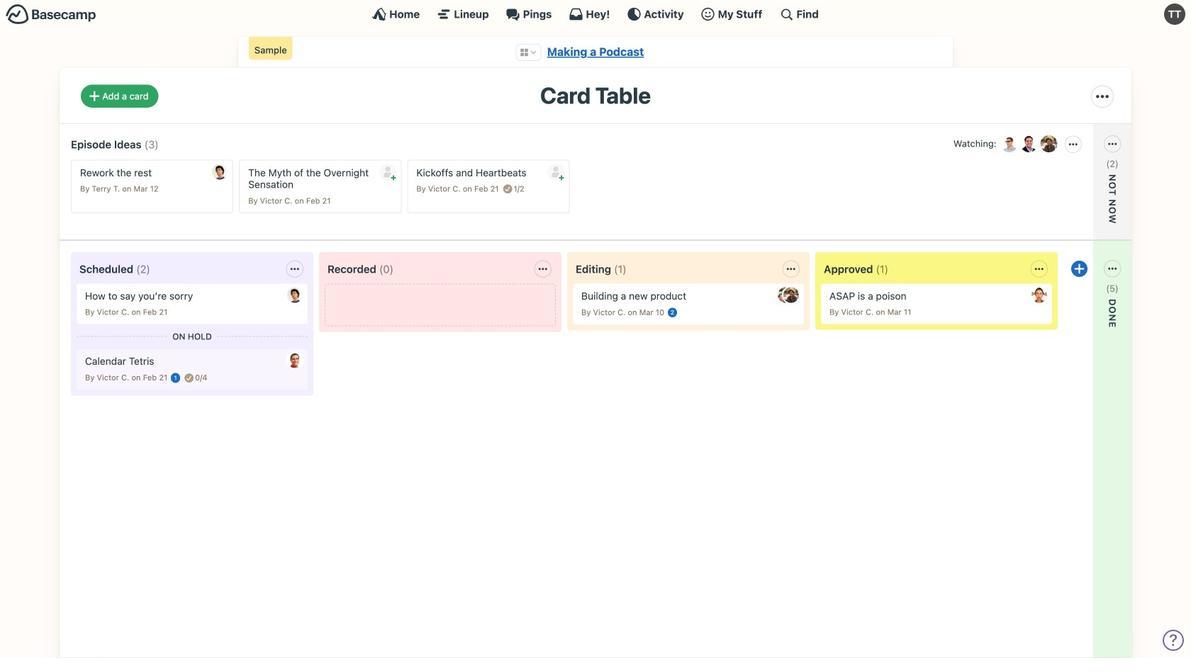 Task type: describe. For each thing, give the bounding box(es) containing it.
jennifer young image
[[778, 287, 793, 303]]

josh fiske image
[[1019, 134, 1039, 154]]

annie bryan image
[[1032, 287, 1047, 303]]

on mar 12 element
[[122, 184, 159, 194]]

breadcrumb element
[[238, 37, 953, 68]]

on mar 10 element
[[628, 308, 664, 317]]

victor cooper image
[[999, 134, 1019, 154]]

steve marsh image
[[287, 353, 303, 368]]

nicole katz image
[[1039, 134, 1059, 154]]



Task type: vqa. For each thing, say whether or not it's contained in the screenshot.
time
no



Task type: locate. For each thing, give the bounding box(es) containing it.
on mar 11 element
[[876, 308, 911, 317]]

None submit
[[379, 164, 396, 181], [547, 164, 564, 181], [1018, 181, 1118, 199], [1018, 306, 1118, 324], [379, 164, 396, 181], [547, 164, 564, 181], [1018, 181, 1118, 199], [1018, 306, 1118, 324]]

switch accounts image
[[6, 4, 96, 26]]

jared davis image
[[287, 287, 303, 303]]

nicole katz image
[[784, 287, 799, 303]]

jared davis image
[[212, 164, 228, 180]]

keyboard shortcut: ⌘ + / image
[[780, 7, 794, 21]]

terry turtle image
[[1164, 4, 1186, 25]]

main element
[[0, 0, 1191, 28]]

on feb 21 element
[[463, 184, 499, 194], [295, 196, 331, 205], [132, 308, 168, 317], [132, 373, 168, 383]]



